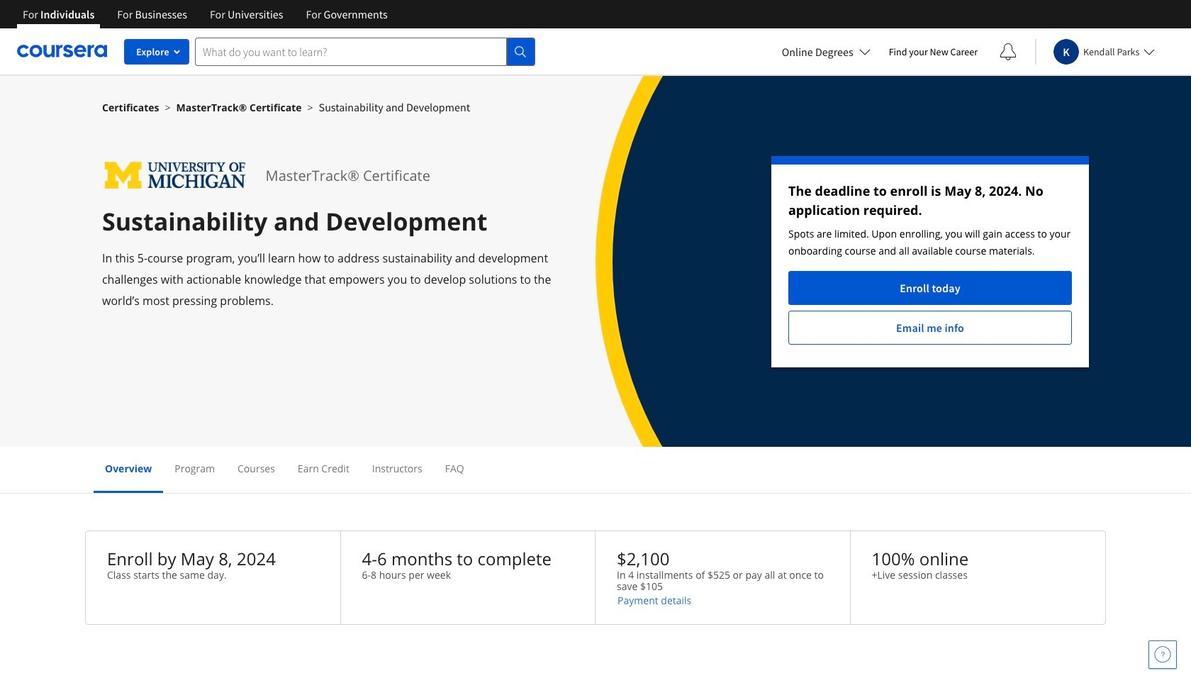 Task type: vqa. For each thing, say whether or not it's contained in the screenshot.
fifth group from the bottom
no



Task type: locate. For each thing, give the bounding box(es) containing it.
coursera image
[[17, 40, 107, 63]]

certificate menu element
[[94, 447, 1098, 493]]

status
[[772, 156, 1090, 367]]

help center image
[[1155, 646, 1172, 663]]

What do you want to learn? text field
[[195, 37, 507, 66]]

banner navigation
[[11, 0, 399, 28]]

university of michigan image
[[102, 156, 249, 195]]

None search field
[[195, 37, 536, 66]]



